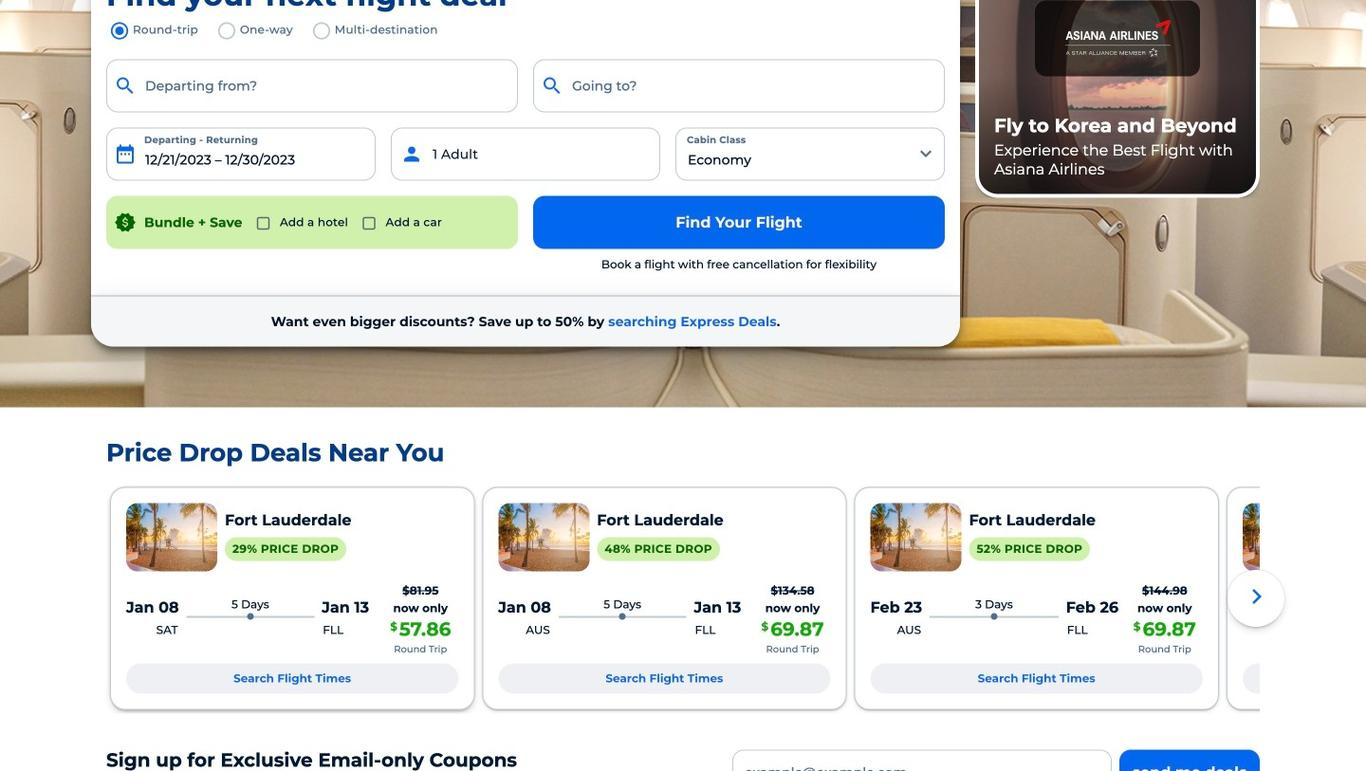 Task type: vqa. For each thing, say whether or not it's contained in the screenshot.
flight-search-form element
yes



Task type: describe. For each thing, give the bounding box(es) containing it.
Going to? field
[[533, 59, 945, 113]]

traveler selection text field
[[391, 128, 661, 181]]

Departing – Returning Date Picker field
[[106, 128, 376, 181]]

Departing from? field
[[106, 59, 518, 113]]

flight-search-form element
[[99, 18, 953, 280]]



Task type: locate. For each thing, give the bounding box(es) containing it.
2 fort lauderdale image image from the left
[[499, 503, 590, 572]]

1 horizontal spatial fort lauderdale image image
[[499, 503, 590, 572]]

1 fort lauderdale image image from the left
[[126, 503, 217, 572]]

3 fort lauderdale image image from the left
[[871, 503, 962, 572]]

None field
[[106, 59, 518, 113], [533, 59, 945, 113]]

none field going to?
[[533, 59, 945, 113]]

2 none field from the left
[[533, 59, 945, 113]]

Promotion email input field
[[733, 750, 1113, 772]]

next image
[[1243, 582, 1273, 613]]

1 none field from the left
[[106, 59, 518, 113]]

advertisement region
[[976, 0, 1261, 198]]

1 horizontal spatial none field
[[533, 59, 945, 113]]

0 horizontal spatial none field
[[106, 59, 518, 113]]

2 horizontal spatial fort lauderdale image image
[[871, 503, 962, 572]]

fort lauderdale image image
[[126, 503, 217, 572], [499, 503, 590, 572], [871, 503, 962, 572]]

none field the departing from?
[[106, 59, 518, 113]]

0 horizontal spatial fort lauderdale image image
[[126, 503, 217, 572]]



